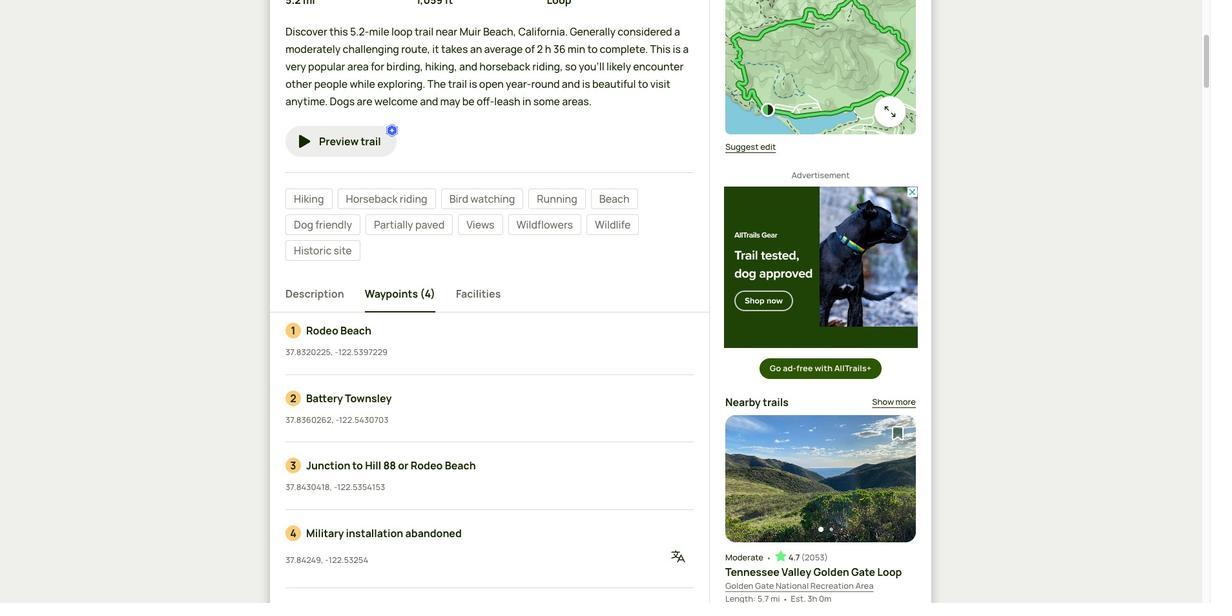 Task type: describe. For each thing, give the bounding box(es) containing it.
1 horizontal spatial is
[[582, 77, 590, 91]]

1 vertical spatial trail
[[448, 77, 467, 91]]

, for junction
[[330, 482, 332, 493]]

37.8360262
[[286, 414, 331, 426]]

122.5430703
[[339, 414, 389, 426]]

riding
[[400, 192, 427, 206]]

4.7
[[789, 552, 800, 563]]

preview trail
[[319, 135, 381, 149]]

facilities
[[456, 287, 501, 301]]

area
[[347, 59, 369, 74]]

may
[[440, 94, 460, 109]]

area
[[856, 580, 874, 592]]

trail inside button
[[361, 135, 381, 149]]

expand map image
[[882, 104, 898, 120]]

horseback
[[480, 59, 530, 74]]

- for battery
[[336, 414, 339, 426]]

2 horizontal spatial is
[[673, 42, 681, 56]]

1 horizontal spatial gate
[[851, 565, 875, 580]]

0 horizontal spatial rodeo
[[306, 324, 338, 338]]

edit
[[760, 141, 776, 152]]

5.2-
[[350, 24, 369, 38]]

recreation
[[811, 580, 854, 592]]

nearby
[[725, 395, 761, 410]]

go ad-free with alltrails+
[[770, 363, 872, 374]]

takes
[[441, 42, 468, 56]]

partially
[[374, 218, 413, 232]]

preview trail button
[[286, 126, 396, 157]]

2053
[[805, 552, 825, 563]]

tennessee
[[725, 565, 780, 580]]

•
[[766, 552, 772, 564]]

0 vertical spatial to
[[587, 42, 598, 56]]

the
[[427, 77, 446, 91]]

route,
[[401, 42, 430, 56]]

1 vertical spatial rodeo
[[411, 459, 443, 473]]

show
[[872, 396, 894, 408]]

moderate •
[[725, 552, 772, 564]]

very
[[286, 59, 306, 74]]

moderate
[[725, 552, 764, 563]]

1 vertical spatial 2
[[290, 391, 296, 406]]

be
[[462, 94, 475, 109]]

trails
[[763, 395, 789, 410]]

4.7 ( 2053 )
[[789, 552, 828, 563]]

waypoints (4)
[[365, 287, 435, 301]]

, for battery
[[331, 414, 334, 426]]

likely
[[607, 59, 631, 74]]

challenging
[[343, 42, 399, 56]]

37.8430418
[[286, 482, 330, 493]]

alltrails+
[[834, 363, 872, 374]]

installation
[[346, 526, 403, 541]]

37.8430418 , -122.5354153
[[286, 482, 385, 493]]

go
[[770, 363, 781, 374]]

off-
[[477, 94, 494, 109]]

this
[[650, 42, 671, 56]]

cookie consent banner dialog
[[16, 542, 1186, 588]]

1 vertical spatial to
[[638, 77, 648, 91]]

0 horizontal spatial golden
[[725, 580, 754, 592]]

hiking,
[[425, 59, 457, 74]]

show more
[[872, 396, 916, 408]]

paved
[[415, 218, 445, 232]]

1 vertical spatial gate
[[755, 580, 774, 592]]

wildlife
[[595, 218, 631, 232]]

junction to hill 88 or rodeo beach
[[306, 459, 476, 473]]

suggest edit
[[725, 141, 776, 152]]

areas.
[[562, 94, 592, 109]]

partially paved
[[374, 218, 445, 232]]

round
[[531, 77, 560, 91]]

0 horizontal spatial is
[[469, 77, 477, 91]]

add to list image
[[890, 426, 906, 441]]

encounter
[[633, 59, 684, 74]]

advertisement region
[[724, 187, 918, 348]]

so
[[565, 59, 577, 74]]

navigate previous image
[[740, 472, 753, 485]]

hiking
[[294, 192, 324, 206]]

friendly
[[315, 218, 352, 232]]

wildflowers
[[517, 218, 573, 232]]

birding,
[[386, 59, 423, 74]]

people
[[314, 77, 348, 91]]

min
[[568, 42, 585, 56]]

loop
[[391, 24, 413, 38]]

you'll
[[579, 59, 605, 74]]

1
[[291, 324, 296, 338]]

loop
[[877, 565, 902, 580]]

open
[[479, 77, 504, 91]]

beach,
[[483, 24, 516, 38]]

suggest
[[725, 141, 759, 152]]

waypoints (4) button
[[365, 277, 435, 313]]

valley
[[782, 565, 812, 580]]

complete.
[[600, 42, 648, 56]]

battery
[[306, 391, 343, 406]]

dogs
[[330, 94, 355, 109]]

1 horizontal spatial trail
[[415, 24, 434, 38]]

37.8320225
[[286, 347, 331, 358]]

, left 122.53254
[[321, 554, 323, 566]]



Task type: vqa. For each thing, say whether or not it's contained in the screenshot.


Task type: locate. For each thing, give the bounding box(es) containing it.
gate
[[851, 565, 875, 580], [755, 580, 774, 592]]

- down battery townsley
[[336, 414, 339, 426]]

2 horizontal spatial beach
[[599, 192, 630, 206]]

0 vertical spatial and
[[459, 59, 477, 74]]

1 horizontal spatial beach
[[445, 459, 476, 473]]

popular
[[308, 59, 345, 74]]

0 vertical spatial rodeo
[[306, 324, 338, 338]]

1 horizontal spatial rodeo
[[411, 459, 443, 473]]

battery townsley
[[306, 391, 392, 406]]

nearby trails
[[725, 395, 789, 410]]

more
[[896, 396, 916, 408]]

horseback riding
[[346, 192, 427, 206]]

and down the
[[420, 94, 438, 109]]

0 horizontal spatial beach
[[340, 324, 371, 338]]

- for junction
[[334, 482, 337, 493]]

in
[[522, 94, 531, 109]]

a right considered
[[674, 24, 680, 38]]

1 vertical spatial beach
[[340, 324, 371, 338]]

it
[[432, 42, 439, 56]]

- down junction
[[334, 482, 337, 493]]

- right 37.84249
[[325, 554, 329, 566]]

1 horizontal spatial a
[[683, 42, 689, 56]]

historic site
[[294, 244, 352, 258]]

0 vertical spatial 2
[[537, 42, 543, 56]]

3
[[290, 459, 296, 473]]

is down you'll
[[582, 77, 590, 91]]

4
[[290, 526, 296, 541]]

moderately
[[286, 42, 341, 56]]

description
[[286, 287, 344, 301]]

beach up wildlife at the top
[[599, 192, 630, 206]]

2 horizontal spatial and
[[562, 77, 580, 91]]

to left hill
[[352, 459, 363, 473]]

beach up 122.5397229
[[340, 324, 371, 338]]

california.
[[518, 24, 568, 38]]

tennessee valley golden gate loop golden gate national recreation area
[[725, 565, 902, 592]]

visit
[[650, 77, 671, 91]]

to right min at the left of the page
[[587, 42, 598, 56]]

, down battery
[[331, 414, 334, 426]]

37.84249 , -122.53254
[[286, 554, 368, 566]]

gate up area
[[851, 565, 875, 580]]

discover this 5.2-mile loop trail near muir beach, california. generally considered a moderately challenging route, it takes an average of 2 h 36 min to complete. this is a very popular area for birding, hiking, and horseback riding, so you'll likely encounter other people while exploring. the trail is open year-round and is beautiful to visit anytime. dogs are welcome and may be off-leash in some areas.
[[286, 24, 689, 109]]

hill
[[365, 459, 381, 473]]

waypoints
[[365, 287, 418, 301]]

rodeo beach
[[306, 324, 371, 338]]

an
[[470, 42, 482, 56]]

rodeo up 37.8320225
[[306, 324, 338, 338]]

golden down tennessee
[[725, 580, 754, 592]]

and
[[459, 59, 477, 74], [562, 77, 580, 91], [420, 94, 438, 109]]

2 vertical spatial to
[[352, 459, 363, 473]]

advertisement
[[792, 169, 850, 181]]

- down 'rodeo beach'
[[335, 347, 338, 358]]

ad-
[[783, 363, 796, 374]]

golden gate national recreation area link
[[725, 580, 874, 593]]

(4)
[[420, 287, 435, 301]]

0 horizontal spatial to
[[352, 459, 363, 473]]

trail right preview
[[361, 135, 381, 149]]

townsley
[[345, 391, 392, 406]]

0 vertical spatial gate
[[851, 565, 875, 580]]

and down so
[[562, 77, 580, 91]]

trail up the route,
[[415, 24, 434, 38]]

1 horizontal spatial to
[[587, 42, 598, 56]]

1 vertical spatial golden
[[725, 580, 754, 592]]

0 horizontal spatial 2
[[290, 391, 296, 406]]

, for rodeo
[[331, 347, 333, 358]]

0 vertical spatial a
[[674, 24, 680, 38]]

description button
[[286, 277, 344, 313]]

37.8360262 , -122.5430703
[[286, 414, 389, 426]]

mile
[[369, 24, 389, 38]]

with
[[815, 363, 833, 374]]

is up be
[[469, 77, 477, 91]]

h
[[545, 42, 551, 56]]

while
[[350, 77, 375, 91]]

trail
[[415, 24, 434, 38], [448, 77, 467, 91], [361, 135, 381, 149]]

anytime.
[[286, 94, 328, 109]]

0 vertical spatial beach
[[599, 192, 630, 206]]

military
[[306, 526, 344, 541]]

suggest edit link
[[725, 141, 776, 153]]

some
[[533, 94, 560, 109]]

, down junction
[[330, 482, 332, 493]]

historic
[[294, 244, 332, 258]]

0 vertical spatial trail
[[415, 24, 434, 38]]

a right this
[[683, 42, 689, 56]]

0 vertical spatial golden
[[814, 565, 849, 580]]

,
[[331, 347, 333, 358], [331, 414, 334, 426], [330, 482, 332, 493], [321, 554, 323, 566]]

or
[[398, 459, 409, 473]]

bird watching
[[449, 192, 515, 206]]

trail up may
[[448, 77, 467, 91]]

navigate next image
[[889, 472, 902, 485]]

36
[[553, 42, 566, 56]]

to
[[587, 42, 598, 56], [638, 77, 648, 91], [352, 459, 363, 473]]

dog friendly
[[294, 218, 352, 232]]

2 horizontal spatial trail
[[448, 77, 467, 91]]

1 horizontal spatial 2
[[537, 42, 543, 56]]

beach right or
[[445, 459, 476, 473]]

(
[[801, 552, 805, 563]]

this
[[329, 24, 348, 38]]

122.5397229
[[338, 347, 388, 358]]

show translation image
[[671, 549, 686, 565]]

show more link
[[872, 395, 916, 410]]

tab list
[[286, 277, 694, 313]]

2 inside discover this 5.2-mile loop trail near muir beach, california. generally considered a moderately challenging route, it takes an average of 2 h 36 min to complete. this is a very popular area for birding, hiking, and horseback riding, so you'll likely encounter other people while exploring. the trail is open year-round and is beautiful to visit anytime. dogs are welcome and may be off-leash in some areas.
[[537, 42, 543, 56]]

junction
[[306, 459, 350, 473]]

1 horizontal spatial and
[[459, 59, 477, 74]]

)
[[825, 552, 828, 563]]

is
[[673, 42, 681, 56], [469, 77, 477, 91], [582, 77, 590, 91]]

2 left h
[[537, 42, 543, 56]]

- for rodeo
[[335, 347, 338, 358]]

beach
[[599, 192, 630, 206], [340, 324, 371, 338], [445, 459, 476, 473]]

2 vertical spatial and
[[420, 94, 438, 109]]

rodeo right or
[[411, 459, 443, 473]]

golden
[[814, 565, 849, 580], [725, 580, 754, 592]]

1 horizontal spatial golden
[[814, 565, 849, 580]]

exploring.
[[377, 77, 425, 91]]

2 up the 37.8360262
[[290, 391, 296, 406]]

, down 'rodeo beach'
[[331, 347, 333, 358]]

views
[[467, 218, 495, 232]]

2
[[537, 42, 543, 56], [290, 391, 296, 406]]

and down "an"
[[459, 59, 477, 74]]

abandoned
[[405, 526, 462, 541]]

golden up recreation
[[814, 565, 849, 580]]

near
[[436, 24, 458, 38]]

0 horizontal spatial and
[[420, 94, 438, 109]]

are
[[357, 94, 372, 109]]

muir
[[460, 24, 481, 38]]

other
[[286, 77, 312, 91]]

0 horizontal spatial gate
[[755, 580, 774, 592]]

2 vertical spatial beach
[[445, 459, 476, 473]]

facilities button
[[456, 277, 501, 313]]

considered
[[618, 24, 672, 38]]

122.5354153
[[337, 482, 385, 493]]

beautiful
[[592, 77, 636, 91]]

dialog
[[0, 0, 1211, 603]]

preview
[[319, 135, 359, 149]]

riding,
[[532, 59, 563, 74]]

rodeo beach, coastal and miwok trail map image
[[725, 0, 916, 134]]

1 vertical spatial and
[[562, 77, 580, 91]]

is right this
[[673, 42, 681, 56]]

2 vertical spatial trail
[[361, 135, 381, 149]]

2 horizontal spatial to
[[638, 77, 648, 91]]

tab list containing description
[[286, 277, 694, 313]]

generally
[[570, 24, 616, 38]]

watching
[[470, 192, 515, 206]]

1 vertical spatial a
[[683, 42, 689, 56]]

0 horizontal spatial trail
[[361, 135, 381, 149]]

0 horizontal spatial a
[[674, 24, 680, 38]]

for
[[371, 59, 384, 74]]

37.8320225 , -122.5397229
[[286, 347, 388, 358]]

to left visit
[[638, 77, 648, 91]]

gate down tennessee
[[755, 580, 774, 592]]

dog
[[294, 218, 313, 232]]



